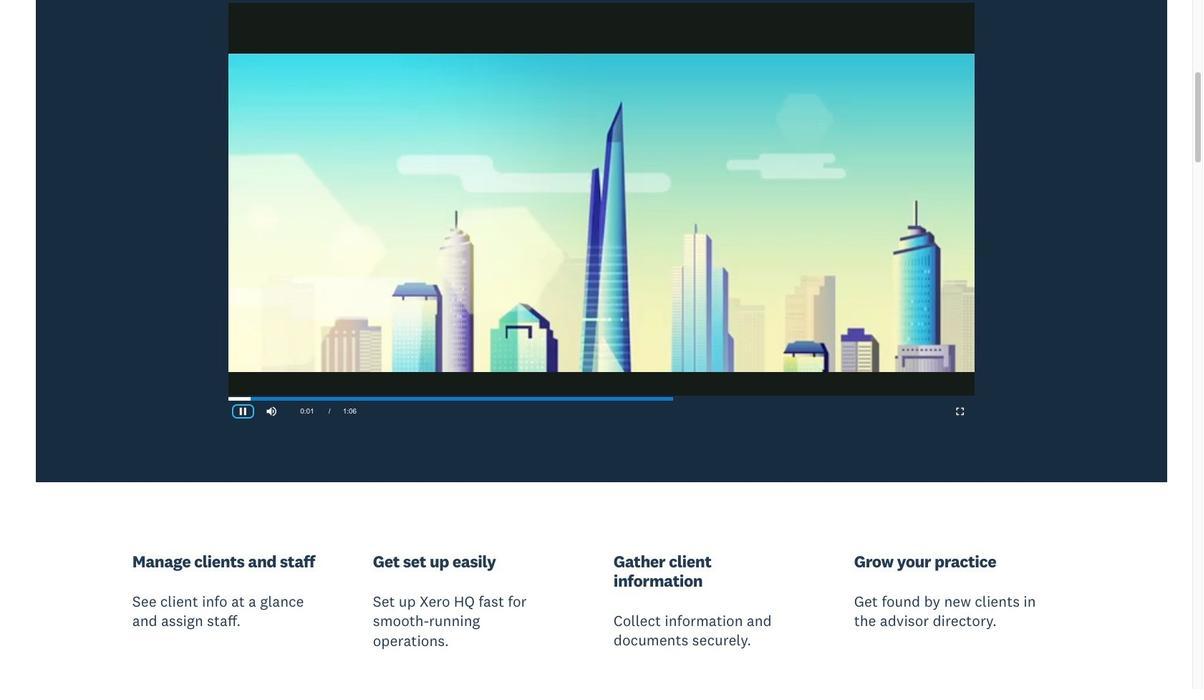 Task type: vqa. For each thing, say whether or not it's contained in the screenshot.
'Make use of templates to create digital purchase orders, add items, then email them to suppliers as PDFs.'
no



Task type: locate. For each thing, give the bounding box(es) containing it.
progress bar slider
[[229, 398, 975, 401]]



Task type: describe. For each thing, give the bounding box(es) containing it.
video player region
[[229, 3, 975, 423]]



